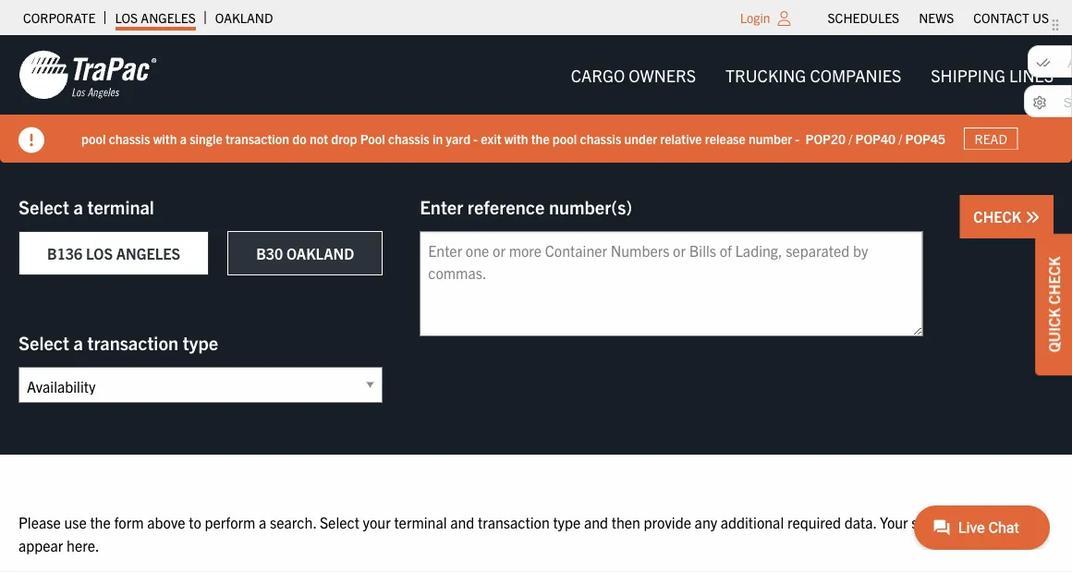Task type: describe. For each thing, give the bounding box(es) containing it.
search
[[912, 513, 955, 531]]

companies
[[810, 64, 902, 85]]

then
[[612, 513, 641, 531]]

b136
[[47, 244, 83, 263]]

solid image inside check button
[[1025, 210, 1040, 225]]

select a transaction type
[[18, 330, 218, 354]]

check inside quick check link
[[1045, 257, 1063, 305]]

please use the form above to perform a search. select your terminal and transaction type and then provide any additional required data. your search results will appear here.
[[18, 513, 1025, 555]]

in
[[433, 130, 443, 147]]

pop40
[[856, 130, 896, 147]]

los angeles link
[[115, 5, 196, 31]]

0 vertical spatial angeles
[[141, 9, 196, 26]]

1 horizontal spatial the
[[531, 130, 550, 147]]

contact
[[974, 9, 1030, 26]]

login link
[[740, 9, 771, 26]]

0 vertical spatial solid image
[[18, 127, 44, 153]]

2 chassis from the left
[[388, 130, 430, 147]]

to
[[189, 513, 201, 531]]

check button
[[960, 195, 1054, 239]]

menu bar containing schedules
[[818, 5, 1059, 31]]

2 and from the left
[[584, 513, 608, 531]]

2 - from the left
[[795, 130, 800, 147]]

a inside banner
[[180, 130, 187, 147]]

2 / from the left
[[899, 130, 903, 147]]

pop20
[[806, 130, 846, 147]]

corporate link
[[23, 5, 96, 31]]

1 and from the left
[[450, 513, 474, 531]]

quick check
[[1045, 257, 1063, 353]]

login
[[740, 9, 771, 26]]

cargo
[[571, 64, 625, 85]]

pop45
[[906, 130, 946, 147]]

0 vertical spatial type
[[183, 330, 218, 354]]

release
[[705, 130, 746, 147]]

1 vertical spatial los
[[86, 244, 113, 263]]

menu bar containing cargo owners
[[556, 56, 1069, 94]]

1 chassis from the left
[[109, 130, 150, 147]]

b30
[[256, 244, 283, 263]]

appear
[[18, 536, 63, 555]]

news link
[[919, 5, 954, 31]]

enter
[[420, 195, 463, 218]]

pool chassis with a single transaction  do not drop pool chassis in yard -  exit with the pool chassis under relative release number -  pop20 / pop40 / pop45
[[81, 130, 946, 147]]

quick
[[1045, 308, 1063, 353]]

please
[[18, 513, 61, 531]]

under
[[624, 130, 657, 147]]

contact us
[[974, 9, 1049, 26]]

provide
[[644, 513, 691, 531]]

type inside the please use the form above to perform a search. select your terminal and transaction type and then provide any additional required data. your search results will appear here.
[[553, 513, 581, 531]]

select for select a transaction type
[[18, 330, 69, 354]]

check inside check button
[[974, 207, 1025, 226]]

corporate
[[23, 9, 96, 26]]

results
[[958, 513, 1001, 531]]

data.
[[845, 513, 877, 531]]

0 vertical spatial transaction
[[226, 130, 289, 147]]

trucking companies link
[[711, 56, 916, 94]]

above
[[147, 513, 185, 531]]

1 with from the left
[[153, 130, 177, 147]]

reference
[[468, 195, 545, 218]]

trucking
[[726, 64, 806, 85]]

cargo owners
[[571, 64, 696, 85]]

2 with from the left
[[505, 130, 528, 147]]

0 horizontal spatial terminal
[[87, 195, 154, 218]]

number
[[749, 130, 792, 147]]



Task type: vqa. For each thing, say whether or not it's contained in the screenshot.
leftmost Personal
no



Task type: locate. For each thing, give the bounding box(es) containing it.
your
[[880, 513, 908, 531]]

transaction
[[226, 130, 289, 147], [87, 330, 179, 354], [478, 513, 550, 531]]

schedules link
[[828, 5, 900, 31]]

1 vertical spatial select
[[18, 330, 69, 354]]

1 horizontal spatial solid image
[[1025, 210, 1040, 225]]

check up quick
[[1045, 257, 1063, 305]]

oakland
[[215, 9, 273, 26], [286, 244, 354, 263]]

1 horizontal spatial transaction
[[226, 130, 289, 147]]

chassis left in
[[388, 130, 430, 147]]

1 vertical spatial transaction
[[87, 330, 179, 354]]

3 chassis from the left
[[580, 130, 621, 147]]

pool down cargo
[[553, 130, 577, 147]]

enter reference number(s)
[[420, 195, 632, 218]]

1 vertical spatial the
[[90, 513, 111, 531]]

2 pool from the left
[[553, 130, 577, 147]]

select left your
[[320, 513, 360, 531]]

1 vertical spatial menu bar
[[556, 56, 1069, 94]]

relative
[[660, 130, 702, 147]]

1 horizontal spatial -
[[795, 130, 800, 147]]

light image
[[778, 11, 791, 26]]

drop
[[331, 130, 357, 147]]

- right number
[[795, 130, 800, 147]]

exit
[[481, 130, 502, 147]]

menu bar
[[818, 5, 1059, 31], [556, 56, 1069, 94]]

a
[[180, 130, 187, 147], [73, 195, 83, 218], [73, 330, 83, 354], [259, 513, 267, 531]]

/
[[849, 130, 853, 147], [899, 130, 903, 147]]

a inside the please use the form above to perform a search. select your terminal and transaction type and then provide any additional required data. your search results will appear here.
[[259, 513, 267, 531]]

1 vertical spatial check
[[1045, 257, 1063, 305]]

the right exit
[[531, 130, 550, 147]]

form
[[114, 513, 144, 531]]

select for select a terminal
[[18, 195, 69, 218]]

shipping lines
[[931, 64, 1054, 85]]

terminal up b136 los angeles
[[87, 195, 154, 218]]

the
[[531, 130, 550, 147], [90, 513, 111, 531]]

los
[[115, 9, 138, 26], [86, 244, 113, 263]]

us
[[1033, 9, 1049, 26]]

0 vertical spatial terminal
[[87, 195, 154, 218]]

0 horizontal spatial solid image
[[18, 127, 44, 153]]

yard
[[446, 130, 471, 147]]

/ right pop20
[[849, 130, 853, 147]]

0 horizontal spatial pool
[[81, 130, 106, 147]]

1 horizontal spatial /
[[899, 130, 903, 147]]

oakland right los angeles link
[[215, 9, 273, 26]]

1 - from the left
[[474, 130, 478, 147]]

a left search.
[[259, 513, 267, 531]]

1 / from the left
[[849, 130, 853, 147]]

and left "then"
[[584, 513, 608, 531]]

2 horizontal spatial transaction
[[478, 513, 550, 531]]

chassis left under at top right
[[580, 130, 621, 147]]

0 horizontal spatial with
[[153, 130, 177, 147]]

menu bar up "shipping"
[[818, 5, 1059, 31]]

with left single
[[153, 130, 177, 147]]

banner containing cargo owners
[[0, 35, 1072, 163]]

schedules
[[828, 9, 900, 26]]

angeles down select a terminal
[[116, 244, 180, 263]]

cargo owners link
[[556, 56, 711, 94]]

0 horizontal spatial transaction
[[87, 330, 179, 354]]

select a terminal
[[18, 195, 154, 218]]

a left single
[[180, 130, 187, 147]]

check down read
[[974, 207, 1025, 226]]

solid image up select a terminal
[[18, 127, 44, 153]]

1 horizontal spatial and
[[584, 513, 608, 531]]

1 horizontal spatial type
[[553, 513, 581, 531]]

1 horizontal spatial with
[[505, 130, 528, 147]]

solid image up quick check link
[[1025, 210, 1040, 225]]

1 vertical spatial solid image
[[1025, 210, 1040, 225]]

pool
[[360, 130, 385, 147]]

with
[[153, 130, 177, 147], [505, 130, 528, 147]]

los angeles
[[115, 9, 196, 26]]

read link
[[964, 127, 1018, 150]]

select
[[18, 195, 69, 218], [18, 330, 69, 354], [320, 513, 360, 531]]

1 vertical spatial oakland
[[286, 244, 354, 263]]

check
[[974, 207, 1025, 226], [1045, 257, 1063, 305]]

0 horizontal spatial chassis
[[109, 130, 150, 147]]

owners
[[629, 64, 696, 85]]

and
[[450, 513, 474, 531], [584, 513, 608, 531]]

single
[[190, 130, 223, 147]]

1 vertical spatial terminal
[[394, 513, 447, 531]]

b30 oakland
[[256, 244, 354, 263]]

0 horizontal spatial oakland
[[215, 9, 273, 26]]

use
[[64, 513, 87, 531]]

select down the b136
[[18, 330, 69, 354]]

angeles left oakland link
[[141, 9, 196, 26]]

menu bar down light icon
[[556, 56, 1069, 94]]

0 horizontal spatial the
[[90, 513, 111, 531]]

- left exit
[[474, 130, 478, 147]]

contact us link
[[974, 5, 1049, 31]]

shipping
[[931, 64, 1006, 85]]

your
[[363, 513, 391, 531]]

0 vertical spatial check
[[974, 207, 1025, 226]]

0 horizontal spatial /
[[849, 130, 853, 147]]

quick check link
[[1035, 234, 1072, 376]]

banner
[[0, 35, 1072, 163]]

/ left pop45
[[899, 130, 903, 147]]

b136 los angeles
[[47, 244, 180, 263]]

will
[[1004, 513, 1025, 531]]

and right your
[[450, 513, 474, 531]]

required
[[788, 513, 841, 531]]

-
[[474, 130, 478, 147], [795, 130, 800, 147]]

chassis down los angeles image
[[109, 130, 150, 147]]

do
[[292, 130, 307, 147]]

1 horizontal spatial pool
[[553, 130, 577, 147]]

2 vertical spatial select
[[320, 513, 360, 531]]

the inside the please use the form above to perform a search. select your terminal and transaction type and then provide any additional required data. your search results will appear here.
[[90, 513, 111, 531]]

chassis
[[109, 130, 150, 147], [388, 130, 430, 147], [580, 130, 621, 147]]

0 vertical spatial menu bar
[[818, 5, 1059, 31]]

lines
[[1010, 64, 1054, 85]]

oakland right b30 on the left of page
[[286, 244, 354, 263]]

number(s)
[[549, 195, 632, 218]]

here.
[[67, 536, 99, 555]]

1 horizontal spatial oakland
[[286, 244, 354, 263]]

perform
[[205, 513, 256, 531]]

0 vertical spatial the
[[531, 130, 550, 147]]

with right exit
[[505, 130, 528, 147]]

1 pool from the left
[[81, 130, 106, 147]]

read
[[975, 130, 1008, 147]]

1 vertical spatial angeles
[[116, 244, 180, 263]]

a down the b136
[[73, 330, 83, 354]]

type
[[183, 330, 218, 354], [553, 513, 581, 531]]

a up the b136
[[73, 195, 83, 218]]

solid image
[[18, 127, 44, 153], [1025, 210, 1040, 225]]

2 vertical spatial transaction
[[478, 513, 550, 531]]

not
[[310, 130, 328, 147]]

trucking companies
[[726, 64, 902, 85]]

terminal
[[87, 195, 154, 218], [394, 513, 447, 531]]

0 horizontal spatial -
[[474, 130, 478, 147]]

search.
[[270, 513, 316, 531]]

shipping lines link
[[916, 56, 1069, 94]]

terminal inside the please use the form above to perform a search. select your terminal and transaction type and then provide any additional required data. your search results will appear here.
[[394, 513, 447, 531]]

terminal right your
[[394, 513, 447, 531]]

0 vertical spatial select
[[18, 195, 69, 218]]

select inside the please use the form above to perform a search. select your terminal and transaction type and then provide any additional required data. your search results will appear here.
[[320, 513, 360, 531]]

0 horizontal spatial type
[[183, 330, 218, 354]]

2 horizontal spatial chassis
[[580, 130, 621, 147]]

oakland link
[[215, 5, 273, 31]]

0 vertical spatial los
[[115, 9, 138, 26]]

additional
[[721, 513, 784, 531]]

los angeles image
[[18, 49, 157, 101]]

select up the b136
[[18, 195, 69, 218]]

0 vertical spatial oakland
[[215, 9, 273, 26]]

1 horizontal spatial terminal
[[394, 513, 447, 531]]

news
[[919, 9, 954, 26]]

transaction inside the please use the form above to perform a search. select your terminal and transaction type and then provide any additional required data. your search results will appear here.
[[478, 513, 550, 531]]

1 vertical spatial type
[[553, 513, 581, 531]]

1 horizontal spatial los
[[115, 9, 138, 26]]

0 horizontal spatial and
[[450, 513, 474, 531]]

los right the b136
[[86, 244, 113, 263]]

1 horizontal spatial chassis
[[388, 130, 430, 147]]

the right use
[[90, 513, 111, 531]]

any
[[695, 513, 717, 531]]

los right corporate
[[115, 9, 138, 26]]

0 horizontal spatial check
[[974, 207, 1025, 226]]

0 horizontal spatial los
[[86, 244, 113, 263]]

angeles
[[141, 9, 196, 26], [116, 244, 180, 263]]

pool down los angeles image
[[81, 130, 106, 147]]

1 horizontal spatial check
[[1045, 257, 1063, 305]]

Enter reference number(s) text field
[[420, 231, 923, 337]]

pool
[[81, 130, 106, 147], [553, 130, 577, 147]]



